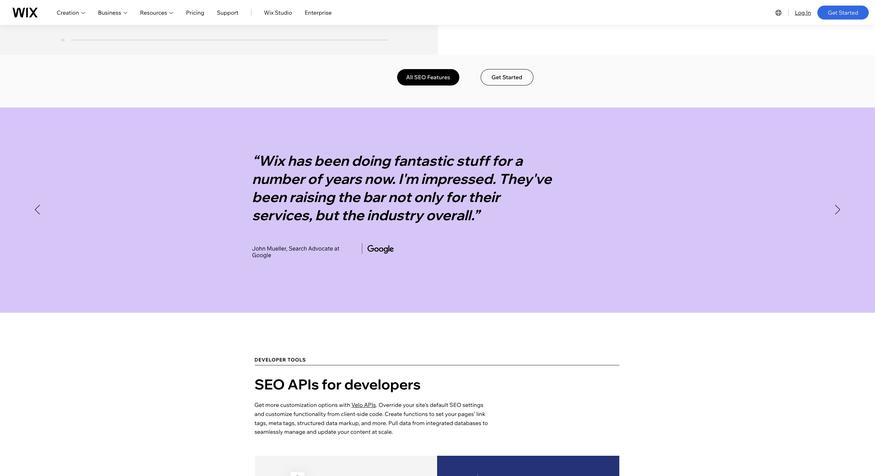 Task type: locate. For each thing, give the bounding box(es) containing it.
for up overall."
[[446, 188, 466, 206]]

client-
[[341, 411, 357, 418]]

2 horizontal spatial get
[[828, 9, 838, 16]]

get started link
[[818, 5, 869, 19], [481, 69, 534, 86]]

1 horizontal spatial tags,
[[283, 420, 296, 427]]

their
[[468, 188, 500, 206]]

0 vertical spatial get started
[[828, 9, 859, 16]]

0 vertical spatial seo
[[414, 74, 426, 81]]

your
[[403, 402, 415, 409], [445, 411, 457, 418], [338, 429, 349, 436]]

pages'
[[458, 411, 475, 418]]

wix
[[264, 9, 274, 16]]

apis up customization on the bottom of the page
[[288, 376, 319, 394]]

next image
[[836, 205, 841, 215]]

0 vertical spatial at
[[335, 245, 340, 252]]

and down side
[[361, 420, 371, 427]]

1 vertical spatial at
[[372, 429, 377, 436]]

log
[[795, 9, 805, 16]]

0 vertical spatial the
[[338, 188, 360, 206]]

from down options
[[328, 411, 340, 418]]

apis up code.
[[364, 402, 376, 409]]

0 vertical spatial to
[[429, 411, 435, 418]]

to
[[429, 411, 435, 418], [483, 420, 488, 427]]

markup,
[[339, 420, 360, 427]]

0 horizontal spatial from
[[328, 411, 340, 418]]

your down markup,
[[338, 429, 349, 436]]

with
[[339, 402, 350, 409]]

1 vertical spatial for
[[446, 188, 466, 206]]

2 horizontal spatial for
[[492, 152, 512, 170]]

1 vertical spatial seo
[[255, 376, 285, 394]]

0 vertical spatial and
[[255, 411, 264, 418]]

tags,
[[255, 420, 267, 427], [283, 420, 296, 427]]

0 vertical spatial from
[[328, 411, 340, 418]]

1 horizontal spatial data
[[400, 420, 411, 427]]

the
[[338, 188, 360, 206], [341, 207, 364, 224]]

0 horizontal spatial tags,
[[255, 420, 267, 427]]

slideshow region
[[0, 108, 876, 313]]

customization
[[280, 402, 317, 409]]

1 horizontal spatial started
[[839, 9, 859, 16]]

and down structured
[[307, 429, 317, 436]]

data
[[326, 420, 338, 427], [400, 420, 411, 427]]

functionality
[[294, 411, 326, 418]]

0 horizontal spatial get
[[255, 402, 264, 409]]

0 horizontal spatial started
[[503, 74, 523, 81]]

all seo features
[[406, 74, 450, 81]]

1 horizontal spatial apis
[[364, 402, 376, 409]]

the right but
[[341, 207, 364, 224]]

for
[[492, 152, 512, 170], [446, 188, 466, 206], [322, 376, 342, 394]]

data right pull
[[400, 420, 411, 427]]

content
[[351, 429, 371, 436]]

only
[[414, 188, 443, 206]]

1 vertical spatial started
[[503, 74, 523, 81]]

seo
[[414, 74, 426, 81], [255, 376, 285, 394], [450, 402, 462, 409]]

update
[[318, 429, 337, 436]]

support
[[217, 9, 239, 16]]

to left set on the bottom
[[429, 411, 435, 418]]

1 horizontal spatial from
[[412, 420, 425, 427]]

1 vertical spatial and
[[361, 420, 371, 427]]

from
[[328, 411, 340, 418], [412, 420, 425, 427]]

get more customization options with velo apis
[[255, 402, 376, 409]]

seo apis for developers
[[255, 376, 421, 394]]

0 vertical spatial started
[[839, 9, 859, 16]]

set
[[436, 411, 444, 418]]

seo right all at the top left of the page
[[414, 74, 426, 81]]

side
[[357, 411, 368, 418]]

been down number
[[252, 188, 287, 206]]

at
[[335, 245, 340, 252], [372, 429, 377, 436]]

at inside . override your site's default seo settings and customize functionality from client-side code. create functions to set your pages' link tags, meta tags, structured data markup, and more. pull data from integrated databases to seamlessly manage and update your content at scale.
[[372, 429, 377, 436]]

tags, up manage
[[283, 420, 296, 427]]

advocate
[[308, 245, 333, 252]]

at right advocate
[[335, 245, 340, 252]]

0 vertical spatial for
[[492, 152, 512, 170]]

0 horizontal spatial for
[[322, 376, 342, 394]]

john mueller, search advocate at google
[[252, 245, 340, 259]]

settings
[[463, 402, 484, 409]]

from down functions
[[412, 420, 425, 427]]

2 horizontal spatial seo
[[450, 402, 462, 409]]

stuff
[[457, 152, 489, 170]]

your up functions
[[403, 402, 415, 409]]

data up update
[[326, 420, 338, 427]]

1 vertical spatial get
[[492, 74, 501, 81]]

1 horizontal spatial seo
[[414, 74, 426, 81]]

0 vertical spatial apis
[[288, 376, 319, 394]]

been
[[314, 152, 349, 170], [252, 188, 287, 206]]

1 horizontal spatial and
[[307, 429, 317, 436]]

0 horizontal spatial at
[[335, 245, 340, 252]]

2 vertical spatial for
[[322, 376, 342, 394]]

a
[[515, 152, 523, 170]]

1 tags, from the left
[[255, 420, 267, 427]]

pricing
[[186, 9, 204, 16]]

1 horizontal spatial for
[[446, 188, 466, 206]]

your right set on the bottom
[[445, 411, 457, 418]]

and
[[255, 411, 264, 418], [361, 420, 371, 427], [307, 429, 317, 436]]

1 horizontal spatial been
[[314, 152, 349, 170]]

default
[[430, 402, 449, 409]]

1 vertical spatial get started link
[[481, 69, 534, 86]]

structured
[[297, 420, 325, 427]]

1 vertical spatial your
[[445, 411, 457, 418]]

1 horizontal spatial to
[[483, 420, 488, 427]]

2 vertical spatial your
[[338, 429, 349, 436]]

get started
[[828, 9, 859, 16], [492, 74, 523, 81]]

0 horizontal spatial get started
[[492, 74, 523, 81]]

"wix
[[252, 152, 285, 170]]

and left customize
[[255, 411, 264, 418]]

0 horizontal spatial apis
[[288, 376, 319, 394]]

velo apis link
[[352, 402, 376, 409]]

0 vertical spatial been
[[314, 152, 349, 170]]

2 vertical spatial get
[[255, 402, 264, 409]]

1 horizontal spatial your
[[403, 402, 415, 409]]

been up years
[[314, 152, 349, 170]]

of
[[308, 170, 322, 188]]

1 vertical spatial been
[[252, 188, 287, 206]]

1 vertical spatial the
[[341, 207, 364, 224]]

for left a
[[492, 152, 512, 170]]

0 vertical spatial your
[[403, 402, 415, 409]]

0 horizontal spatial been
[[252, 188, 287, 206]]

support link
[[217, 8, 239, 17]]

log in
[[795, 9, 812, 16]]

1 horizontal spatial get started
[[828, 9, 859, 16]]

seo inside . override your site's default seo settings and customize functionality from client-side code. create functions to set your pages' link tags, meta tags, structured data markup, and more. pull data from integrated databases to seamlessly manage and update your content at scale.
[[450, 402, 462, 409]]

the down years
[[338, 188, 360, 206]]

1 vertical spatial from
[[412, 420, 425, 427]]

1 data from the left
[[326, 420, 338, 427]]

developer
[[255, 357, 286, 364]]

2 horizontal spatial and
[[361, 420, 371, 427]]

studio
[[275, 9, 292, 16]]

seo up pages' at bottom right
[[450, 402, 462, 409]]

0 horizontal spatial seo
[[255, 376, 285, 394]]

2 vertical spatial and
[[307, 429, 317, 436]]

1 vertical spatial apis
[[364, 402, 376, 409]]

all seo features link
[[397, 69, 459, 86]]

1 vertical spatial get started
[[492, 74, 523, 81]]

seo up more
[[255, 376, 285, 394]]

options
[[318, 402, 338, 409]]

0 horizontal spatial data
[[326, 420, 338, 427]]

started
[[839, 9, 859, 16], [503, 74, 523, 81]]

for up options
[[322, 376, 342, 394]]

0 horizontal spatial to
[[429, 411, 435, 418]]

customize
[[266, 411, 292, 418]]

tags, up seamlessly at the left bottom
[[255, 420, 267, 427]]

scale.
[[379, 429, 393, 436]]

at down more. at left
[[372, 429, 377, 436]]

0 horizontal spatial get started link
[[481, 69, 534, 86]]

2 vertical spatial seo
[[450, 402, 462, 409]]

0 horizontal spatial and
[[255, 411, 264, 418]]

to down link
[[483, 420, 488, 427]]

google logo image
[[368, 245, 394, 254], [368, 246, 394, 254]]

1 horizontal spatial at
[[372, 429, 377, 436]]

developer tools
[[255, 357, 306, 364]]

1 horizontal spatial get started link
[[818, 5, 869, 19]]

override
[[379, 402, 402, 409]]



Task type: vqa. For each thing, say whether or not it's contained in the screenshot.
the rightmost And
yes



Task type: describe. For each thing, give the bounding box(es) containing it.
code.
[[369, 411, 384, 418]]

they've
[[499, 170, 552, 188]]

wix studio link
[[264, 8, 292, 17]]

now.
[[365, 170, 396, 188]]

overall."
[[426, 207, 480, 224]]

2 tags, from the left
[[283, 420, 296, 427]]

velo
[[352, 402, 363, 409]]

functions
[[404, 411, 428, 418]]

creation button
[[57, 8, 85, 17]]

bar
[[363, 188, 386, 206]]

industry
[[367, 207, 423, 224]]

manage
[[284, 429, 306, 436]]

mobile phone website image
[[0, 0, 438, 55]]

business
[[98, 9, 121, 16]]

not
[[388, 188, 411, 206]]

create
[[385, 411, 402, 418]]

impressed.
[[421, 170, 496, 188]]

has
[[288, 152, 312, 170]]

enterprise
[[305, 9, 332, 16]]

track events on your wix site with the google search console integration image
[[99, 0, 287, 19]]

0 horizontal spatial your
[[338, 429, 349, 436]]

in
[[807, 9, 812, 16]]

language selector, english selected image
[[775, 8, 783, 17]]

resources button
[[140, 8, 174, 17]]

mueller,
[[267, 245, 288, 252]]

log in link
[[795, 8, 812, 17]]

resources
[[140, 9, 167, 16]]

previous image
[[35, 205, 40, 215]]

. override your site's default seo settings and customize functionality from client-side code. create functions to set your pages' link tags, meta tags, structured data markup, and more. pull data from integrated databases to seamlessly manage and update your content at scale.
[[255, 402, 488, 436]]

search
[[289, 245, 307, 252]]

site's
[[416, 402, 429, 409]]

1 horizontal spatial get
[[492, 74, 501, 81]]

raising
[[289, 188, 335, 206]]

"wix has been doing fantastic stuff for a number of years now. i'm impressed. they've been raising the bar not only for their services, but the industry overall."
[[252, 152, 552, 224]]

2 horizontal spatial your
[[445, 411, 457, 418]]

pricing link
[[186, 8, 204, 17]]

meta
[[269, 420, 282, 427]]

enterprise link
[[305, 8, 332, 17]]

pull
[[389, 420, 398, 427]]

integrated
[[426, 420, 453, 427]]

i'm
[[399, 170, 418, 188]]

more
[[266, 402, 279, 409]]

developers
[[345, 376, 421, 394]]

fantastic
[[393, 152, 454, 170]]

0 vertical spatial get
[[828, 9, 838, 16]]

all
[[406, 74, 413, 81]]

doing
[[352, 152, 391, 170]]

link
[[477, 411, 486, 418]]

working with velo's ide for advanced customization of client-side code image
[[255, 456, 620, 477]]

0 vertical spatial get started link
[[818, 5, 869, 19]]

john
[[252, 245, 266, 252]]

tools
[[288, 357, 306, 364]]

creation
[[57, 9, 79, 16]]

years
[[325, 170, 362, 188]]

google
[[252, 252, 271, 259]]

business button
[[98, 8, 128, 17]]

services,
[[252, 207, 313, 224]]

2 data from the left
[[400, 420, 411, 427]]

more.
[[372, 420, 387, 427]]

.
[[376, 402, 378, 409]]

seamlessly
[[255, 429, 283, 436]]

at inside john mueller, search advocate at google
[[335, 245, 340, 252]]

wix studio
[[264, 9, 292, 16]]

databases
[[455, 420, 482, 427]]

but
[[315, 207, 339, 224]]

features
[[428, 74, 450, 81]]

number
[[252, 170, 305, 188]]

1 vertical spatial to
[[483, 420, 488, 427]]



